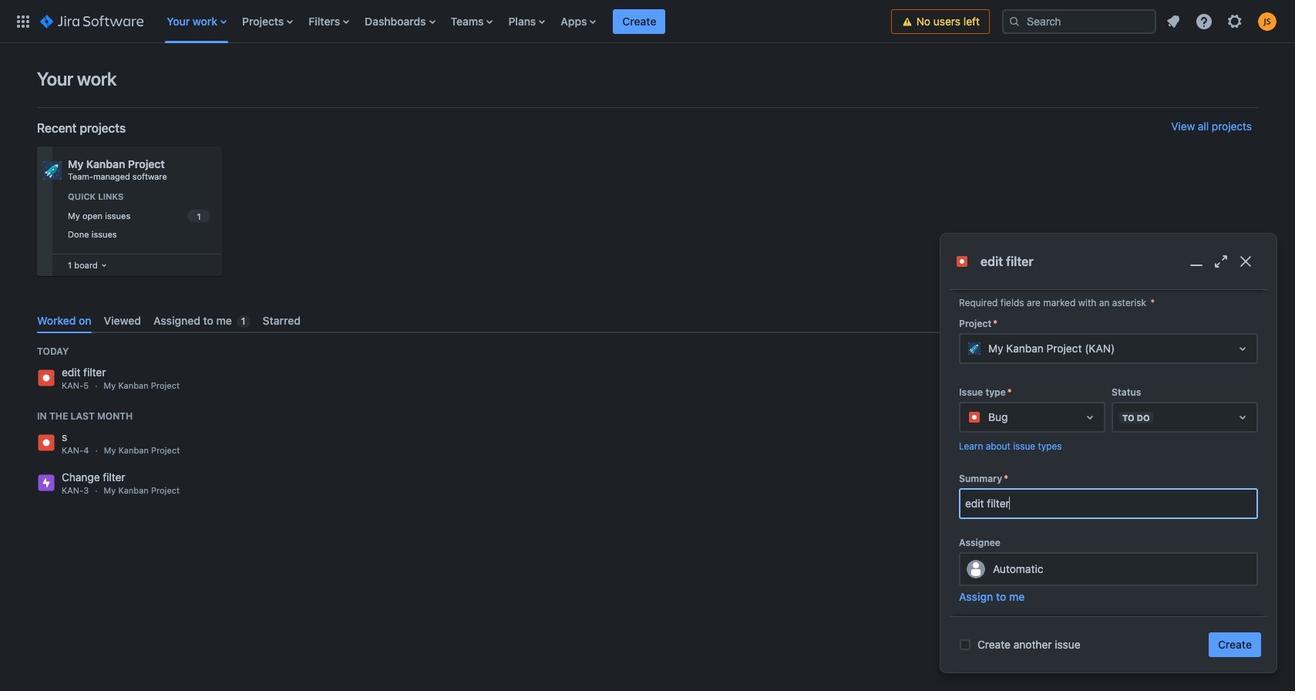 Task type: describe. For each thing, give the bounding box(es) containing it.
appswitcher icon image
[[14, 12, 32, 30]]

settings image
[[1226, 12, 1245, 30]]

primary element
[[9, 0, 891, 43]]

notifications image
[[1165, 12, 1183, 30]]

board image
[[98, 259, 110, 271]]

2 open image from the left
[[1234, 408, 1253, 427]]

edit filter image
[[956, 255, 969, 268]]

your profile and settings image
[[1259, 12, 1277, 30]]

1 open image from the left
[[1081, 408, 1100, 427]]



Task type: vqa. For each thing, say whether or not it's contained in the screenshot.
the Discard changes and close 'icon'
yes



Task type: locate. For each thing, give the bounding box(es) containing it.
open image
[[1081, 408, 1100, 427], [1234, 408, 1253, 427]]

help image
[[1195, 12, 1214, 30]]

tab list
[[31, 308, 1259, 333]]

Search field
[[1003, 9, 1157, 34]]

None text field
[[961, 490, 1257, 517]]

open image
[[1234, 339, 1253, 358]]

go full screen image
[[1212, 252, 1231, 271]]

0 horizontal spatial list
[[159, 0, 891, 43]]

search image
[[1009, 15, 1021, 27]]

banner
[[0, 0, 1296, 43]]

minimize image
[[1188, 252, 1206, 271]]

None search field
[[1003, 9, 1157, 34]]

1 horizontal spatial list
[[1160, 7, 1286, 35]]

jira software image
[[40, 12, 144, 30], [40, 12, 144, 30]]

1 horizontal spatial open image
[[1234, 408, 1253, 427]]

0 horizontal spatial open image
[[1081, 408, 1100, 427]]

list item
[[613, 0, 666, 43]]

list
[[159, 0, 891, 43], [1160, 7, 1286, 35]]

discard changes and close image
[[1237, 252, 1256, 271]]



